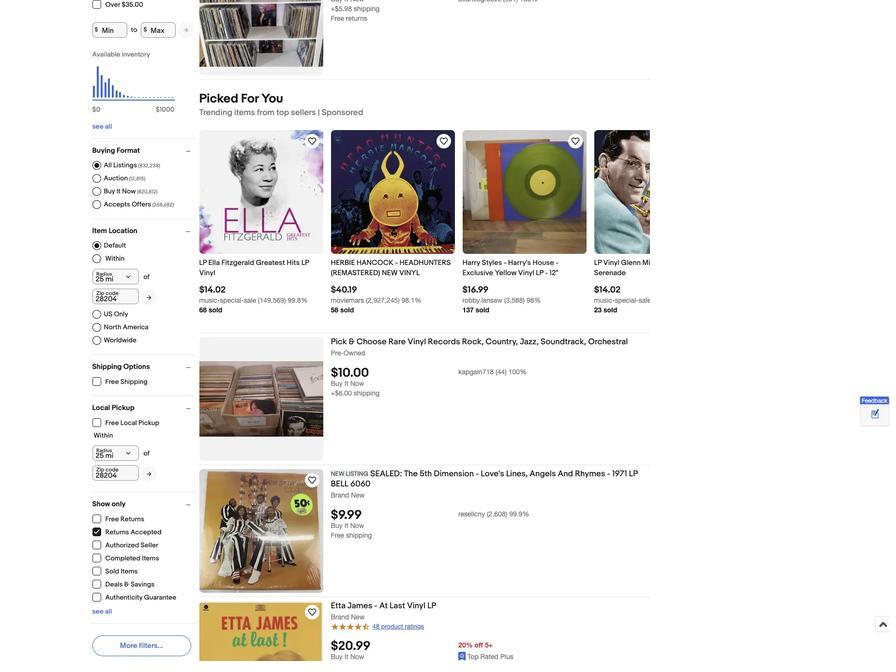 Task type: vqa. For each thing, say whether or not it's contained in the screenshot.
Moonlight
yes



Task type: describe. For each thing, give the bounding box(es) containing it.
all listings (832,238)
[[104, 161, 160, 169]]

vinyl inside the lp vinyl glenn miller moonlight serenade
[[604, 259, 620, 268]]

items for completed items
[[142, 555, 159, 563]]

only
[[114, 310, 128, 318]]

0 vertical spatial local
[[92, 404, 110, 413]]

returns accepted link
[[92, 528, 162, 537]]

0 horizontal spatial pickup
[[112, 404, 135, 413]]

over
[[105, 0, 120, 9]]

(2,608)
[[487, 511, 508, 519]]

filters...
[[139, 642, 163, 651]]

etta james - at last vinyl lp link
[[331, 602, 650, 614]]

bell
[[331, 480, 349, 490]]

& for choose
[[349, 338, 355, 347]]

free shipping
[[105, 378, 148, 386]]

- left 1971 on the right bottom of the page
[[608, 470, 611, 479]]

it for $10.00
[[345, 380, 349, 388]]

harry styles - harry's house - exclusive yellow vinyl lp - 12" heading
[[463, 259, 559, 278]]

exclusive
[[463, 269, 494, 278]]

lp vinyl glenn miller moonlight serenade
[[594, 259, 696, 278]]

top rated plus image
[[459, 653, 466, 661]]

soundtrack,
[[541, 338, 587, 347]]

returns
[[346, 15, 367, 22]]

0 vertical spatial within
[[105, 255, 125, 263]]

free returns
[[105, 516, 144, 524]]

authorized seller
[[105, 542, 158, 550]]

owned
[[344, 350, 366, 357]]

Maximum Value in $ text field
[[141, 22, 176, 38]]

pick & choose rare vinyl records  rock, country, jazz, soundtrack, orchestral heading
[[331, 338, 628, 347]]

herbie hancock - headhunters (remastered) new vinyl heading
[[331, 259, 451, 278]]

all
[[104, 161, 112, 169]]

1 vertical spatial new
[[351, 492, 365, 500]]

free for free local pickup
[[105, 419, 119, 428]]

the
[[404, 470, 418, 479]]

moviemars
[[331, 297, 364, 305]]

$14.02 music-special-sale (149,569) 99.8% 23 sold
[[594, 285, 703, 314]]

see all button for free returns
[[92, 608, 112, 616]]

north
[[104, 323, 121, 331]]

$16.99 robby.lansaw (3,588) 98% 137 sold
[[463, 285, 541, 314]]

it up accepts
[[117, 187, 121, 195]]

1 vertical spatial within
[[94, 432, 113, 440]]

top rated plus
[[468, 654, 514, 661]]

pickup inside free local pickup link
[[139, 419, 159, 428]]

pick
[[331, 338, 347, 347]]

from
[[257, 108, 275, 118]]

harry styles - harry's house - exclusive yellow vinyl lp - 12"
[[463, 259, 559, 278]]

free for free shipping
[[105, 378, 119, 386]]

sellers
[[291, 108, 316, 118]]

pre-
[[331, 350, 344, 357]]

herbie hancock - headhunters (remastered) new vinyl link
[[331, 258, 455, 278]]

choose
[[357, 338, 387, 347]]

music- for lp ella fitzgerald greatest hits lp vinyl
[[199, 297, 220, 305]]

$ right to
[[144, 26, 147, 33]]

new inside sealed: the 5th dimension - love's lines, angels and rhymes - 1971 lp bell 6060 heading
[[331, 471, 345, 478]]

deals
[[105, 581, 123, 589]]

sold inside $14.02 music-special-sale (149,569) 99.8% 68 sold
[[209, 306, 222, 314]]

now for $20.99
[[350, 654, 364, 661]]

last
[[390, 602, 405, 612]]

1 vertical spatial local
[[121, 419, 137, 428]]

see all for free returns
[[92, 608, 112, 616]]

us only
[[104, 310, 128, 318]]

- inside herbie hancock - headhunters (remastered) new vinyl
[[395, 259, 398, 268]]

styles
[[482, 259, 502, 268]]

resellcny
[[459, 511, 485, 519]]

apply within filter image for local pickup
[[146, 471, 151, 478]]

- up yellow
[[504, 259, 507, 268]]

etta james - at last vinyl lp image
[[199, 602, 323, 662]]

99.8% for lp ella fitzgerald greatest hits lp vinyl
[[288, 297, 308, 305]]

lp vinyl glenn miller moonlight serenade image
[[594, 130, 718, 254]]

picked
[[199, 92, 238, 107]]

now down auction (12,815)
[[122, 187, 136, 195]]

feedback
[[862, 398, 888, 405]]

sponsored
[[322, 108, 363, 118]]

records
[[428, 338, 460, 347]]

inventory
[[122, 50, 150, 58]]

us
[[104, 310, 113, 318]]

 (820,812) Items text field
[[136, 189, 158, 195]]

buy for $9.99
[[331, 523, 343, 530]]

$ 1000
[[156, 105, 175, 114]]

completed items
[[105, 555, 159, 563]]

of for pickup
[[144, 450, 150, 458]]

quality vinyl lp album lot you pick/choose (vg+ better) classic rock 60s 70s 80s image
[[199, 0, 323, 67]]

sealed: the 5th dimension - love's lines, angels and rhymes - 1971 lp bell 6060 image
[[199, 470, 323, 594]]

you
[[262, 92, 283, 107]]

resellcny (2,608) 99.9% buy it now free shipping
[[331, 511, 529, 540]]

lp vinyl glenn miller moonlight serenade heading
[[594, 259, 696, 278]]

& for savings
[[124, 581, 129, 589]]

now for $10.00
[[350, 380, 364, 388]]

+$5.98 shipping free returns
[[331, 5, 380, 22]]

(2,927,245)
[[366, 297, 400, 305]]

sold
[[105, 568, 119, 576]]

free returns link
[[92, 515, 145, 524]]

sold items link
[[92, 567, 138, 576]]

12"
[[550, 269, 559, 278]]

buying format button
[[92, 146, 195, 155]]

hits
[[287, 259, 300, 268]]

free inside resellcny (2,608) 99.9% buy it now free shipping
[[331, 532, 344, 540]]

lp left ella
[[199, 259, 207, 268]]

listings
[[113, 161, 137, 169]]

item location button
[[92, 226, 195, 236]]

137
[[463, 306, 474, 314]]

ella
[[208, 259, 220, 268]]

$ up available
[[95, 26, 98, 33]]

north america
[[104, 323, 149, 331]]

over $35.00
[[105, 0, 143, 9]]

herbie hancock - headhunters (remastered) new vinyl image
[[331, 130, 455, 254]]

now for $9.99
[[350, 523, 364, 530]]

more
[[120, 642, 137, 651]]

and
[[558, 470, 573, 479]]

apply within filter image for item location
[[146, 295, 151, 301]]

20% off 5+ buy it now
[[331, 641, 493, 661]]

pick & choose rare vinyl records  rock, country, jazz, soundtrack, orchestral pre-owned
[[331, 338, 628, 357]]

watch sealed: the 5th dimension - love's lines, angels and rhymes - 1971 lp bell 6060 image
[[306, 475, 318, 487]]

 (268,682) Items text field
[[151, 202, 174, 208]]

free for free returns
[[105, 516, 119, 524]]

herbie
[[331, 259, 355, 268]]

see for over
[[92, 122, 104, 131]]

lp ella fitzgerald greatest hits lp vinyl heading
[[199, 259, 309, 278]]

1 vertical spatial shipping
[[121, 378, 148, 386]]

more filters... button
[[92, 636, 191, 657]]

guarantee
[[144, 594, 176, 602]]

$40.19
[[331, 285, 357, 296]]

vinyl inside harry styles - harry's house - exclusive yellow vinyl lp - 12"
[[518, 269, 535, 278]]

+$5.98
[[331, 5, 352, 13]]

$ up buying format dropdown button
[[156, 105, 160, 114]]

brand inside etta james - at last vinyl lp brand new
[[331, 614, 349, 622]]

68
[[199, 306, 207, 314]]

it for $20.99
[[345, 654, 349, 661]]

buy for $10.00
[[331, 380, 343, 388]]

graph of available inventory between $0 and $1000+ image
[[92, 50, 175, 118]]

vinyl inside pick & choose rare vinyl records  rock, country, jazz, soundtrack, orchestral pre-owned
[[408, 338, 426, 347]]

sold items
[[105, 568, 138, 576]]

top
[[277, 108, 289, 118]]

sealed: the 5th dimension - love's lines, angels and rhymes - 1971 lp bell 6060 heading
[[331, 470, 638, 490]]

5th
[[420, 470, 432, 479]]

america
[[123, 323, 149, 331]]

buy it now (820,812)
[[104, 187, 158, 195]]

lines,
[[506, 470, 528, 479]]

hancock
[[357, 259, 394, 268]]

(832,238)
[[138, 162, 160, 169]]

options
[[123, 362, 150, 372]]

23
[[594, 306, 602, 314]]

to
[[131, 26, 137, 34]]

music- for lp vinyl glenn miller moonlight serenade
[[594, 297, 615, 305]]

0 vertical spatial shipping
[[92, 362, 122, 372]]

- inside etta james - at last vinyl lp brand new
[[374, 602, 378, 612]]

(149,569) for greatest
[[258, 297, 286, 305]]



Task type: locate. For each thing, give the bounding box(es) containing it.
etta james - at last vinyl lp brand new
[[331, 602, 437, 622]]

authorized
[[105, 542, 139, 550]]

listing
[[346, 471, 369, 478]]

1 vertical spatial items
[[121, 568, 138, 576]]

1 sale from the left
[[244, 297, 256, 305]]

& inside pick & choose rare vinyl records  rock, country, jazz, soundtrack, orchestral pre-owned
[[349, 338, 355, 347]]

1 sold from the left
[[209, 306, 222, 314]]

new up bell
[[331, 471, 345, 478]]

$14.02 for lp vinyl glenn miller moonlight serenade
[[594, 285, 621, 296]]

0 vertical spatial of
[[144, 273, 150, 281]]

new
[[382, 269, 398, 278]]

sale inside $14.02 music-special-sale (149,569) 99.8% 68 sold
[[244, 297, 256, 305]]

lp right 1971 on the right bottom of the page
[[629, 470, 638, 479]]

99.8% inside $14.02 music-special-sale (149,569) 99.8% 23 sold
[[683, 297, 703, 305]]

available inventory
[[92, 50, 150, 58]]

free local pickup link
[[92, 419, 160, 428]]

3 sold from the left
[[476, 306, 490, 314]]

rhymes
[[575, 470, 606, 479]]

sale inside $14.02 music-special-sale (149,569) 99.8% 23 sold
[[639, 297, 651, 305]]

0 vertical spatial apply within filter image
[[146, 295, 151, 301]]

vinyl down ella
[[199, 269, 215, 278]]

special- down serenade
[[615, 297, 639, 305]]

(149,569) down lp ella fitzgerald greatest hits lp vinyl "link" on the top left of the page
[[258, 297, 286, 305]]

free down show only at bottom left
[[105, 516, 119, 524]]

1 brand from the top
[[331, 492, 349, 500]]

local pickup
[[92, 404, 135, 413]]

1 horizontal spatial items
[[142, 555, 159, 563]]

2 99.8% from the left
[[683, 297, 703, 305]]

greatest
[[256, 259, 285, 268]]

see all down "0"
[[92, 122, 112, 131]]

see
[[92, 122, 104, 131], [92, 608, 104, 616]]

new down 6060 on the bottom of the page
[[351, 492, 365, 500]]

1 horizontal spatial music-
[[594, 297, 615, 305]]

free
[[331, 15, 344, 22], [105, 378, 119, 386], [105, 419, 119, 428], [105, 516, 119, 524], [331, 532, 344, 540]]

lp ella fitzgerald greatest hits lp vinyl image
[[199, 130, 323, 254]]

0 horizontal spatial &
[[124, 581, 129, 589]]

1 see all from the top
[[92, 122, 112, 131]]

etta james - at last vinyl lp heading
[[331, 602, 437, 612]]

completed
[[105, 555, 141, 563]]

all for over $35.00
[[105, 122, 112, 131]]

$14.02 down serenade
[[594, 285, 621, 296]]

sold right 23
[[604, 306, 618, 314]]

pickup down local pickup dropdown button
[[139, 419, 159, 428]]

new listing
[[331, 471, 369, 478]]

1 vertical spatial returns
[[105, 529, 129, 537]]

now down 48 product ratings link
[[350, 654, 364, 661]]

us only link
[[92, 310, 128, 319]]

+$6.00
[[331, 390, 352, 398]]

watch herbie hancock - headhunters (remastered) new vinyl image
[[438, 136, 450, 147]]

4 sold from the left
[[604, 306, 618, 314]]

Minimum Value in $ text field
[[92, 22, 127, 38]]

new inside etta james - at last vinyl lp brand new
[[351, 614, 365, 622]]

lp down the "house"
[[536, 269, 544, 278]]

free down $9.99
[[331, 532, 344, 540]]

1 special- from the left
[[220, 297, 244, 305]]

0 vertical spatial all
[[105, 122, 112, 131]]

1 vertical spatial apply within filter image
[[146, 471, 151, 478]]

sealed: the 5th dimension - love's lines, angels and rhymes - 1971 lp bell 6060
[[331, 470, 638, 490]]

1 vertical spatial of
[[144, 450, 150, 458]]

$14.02 music-special-sale (149,569) 99.8% 68 sold
[[199, 285, 308, 314]]

1 horizontal spatial special-
[[615, 297, 639, 305]]

0 vertical spatial pickup
[[112, 404, 135, 413]]

pick & choose rare vinyl records  rock, country, jazz, soundtrack, orchestral image
[[199, 362, 323, 437]]

lp inside the lp vinyl glenn miller moonlight serenade
[[594, 259, 602, 268]]

local down local pickup dropdown button
[[121, 419, 137, 428]]

music- inside $14.02 music-special-sale (149,569) 99.8% 23 sold
[[594, 297, 615, 305]]

apply within filter image
[[146, 295, 151, 301], [146, 471, 151, 478]]

1 all from the top
[[105, 122, 112, 131]]

vinyl right last
[[407, 602, 426, 612]]

1 vertical spatial &
[[124, 581, 129, 589]]

items
[[234, 108, 255, 118]]

returns down free returns link at the left bottom of page
[[105, 529, 129, 537]]

harry styles - harry's house - exclusive yellow vinyl lp - 12" image
[[463, 130, 587, 254]]

shipping down $9.99
[[346, 532, 372, 540]]

- up 12"
[[556, 259, 559, 268]]

- left at
[[374, 602, 378, 612]]

1 horizontal spatial &
[[349, 338, 355, 347]]

within down free local pickup link
[[94, 432, 113, 440]]

2 see from the top
[[92, 608, 104, 616]]

see down "0"
[[92, 122, 104, 131]]

sold down moviemars
[[340, 306, 354, 314]]

1 see all button from the top
[[92, 122, 112, 131]]

$16.99
[[463, 285, 489, 296]]

shipping inside resellcny (2,608) 99.9% buy it now free shipping
[[346, 532, 372, 540]]

plus
[[501, 654, 514, 661]]

authenticity guarantee link
[[92, 593, 177, 602]]

music- up 23
[[594, 297, 615, 305]]

0 vertical spatial see all button
[[92, 122, 112, 131]]

$ 0
[[92, 105, 100, 114]]

free down the +$5.98
[[331, 15, 344, 22]]

- left 12"
[[545, 269, 548, 278]]

special- for fitzgerald
[[220, 297, 244, 305]]

see all button down "0"
[[92, 122, 112, 131]]

fitzgerald
[[222, 259, 254, 268]]

accepts
[[104, 200, 130, 208]]

$35.00
[[122, 0, 143, 9]]

- left "love's"
[[476, 470, 479, 479]]

lp inside harry styles - harry's house - exclusive yellow vinyl lp - 12"
[[536, 269, 544, 278]]

1 $14.02 from the left
[[199, 285, 226, 296]]

vinyl inside lp ella fitzgerald greatest hits lp vinyl
[[199, 269, 215, 278]]

0 horizontal spatial (149,569)
[[258, 297, 286, 305]]

vinyl up serenade
[[604, 259, 620, 268]]

1 see from the top
[[92, 122, 104, 131]]

0 horizontal spatial items
[[121, 568, 138, 576]]

0 vertical spatial brand
[[331, 492, 349, 500]]

2 see all button from the top
[[92, 608, 112, 616]]

(149,569) down lp vinyl glenn miller moonlight serenade 'link'
[[653, 297, 681, 305]]

authenticity
[[105, 594, 143, 602]]

0 vertical spatial returns
[[121, 516, 144, 524]]

lp ella fitzgerald greatest hits lp vinyl link
[[199, 258, 323, 278]]

shipping options
[[92, 362, 150, 372]]

harry's
[[508, 259, 531, 268]]

see all down authenticity
[[92, 608, 112, 616]]

lp inside etta james - at last vinyl lp brand new
[[428, 602, 437, 612]]

$ up "buying"
[[92, 105, 96, 114]]

worldwide link
[[92, 336, 137, 345]]

2 apply within filter image from the top
[[146, 471, 151, 478]]

watch lp ella fitzgerald greatest hits lp vinyl image
[[306, 136, 318, 147]]

shipping for $9.99
[[346, 532, 372, 540]]

special- for glenn
[[615, 297, 639, 305]]

0 horizontal spatial 99.8%
[[288, 297, 308, 305]]

apply within filter image up "america"
[[146, 295, 151, 301]]

99.8% down moonlight
[[683, 297, 703, 305]]

of down item location dropdown button
[[144, 273, 150, 281]]

1 of from the top
[[144, 273, 150, 281]]

 (12,815) Items text field
[[128, 176, 145, 182]]

see all for over $35.00
[[92, 122, 112, 131]]

sold inside $14.02 music-special-sale (149,569) 99.8% 23 sold
[[604, 306, 618, 314]]

rock,
[[462, 338, 484, 347]]

see for free
[[92, 608, 104, 616]]

sold inside $16.99 robby.lansaw (3,588) 98% 137 sold
[[476, 306, 490, 314]]

(44)
[[496, 369, 507, 376]]

returns accepted
[[105, 529, 162, 537]]

auction
[[104, 174, 128, 182]]

product
[[381, 624, 403, 631]]

1 vertical spatial shipping
[[354, 390, 380, 398]]

- up new
[[395, 259, 398, 268]]

brand down etta
[[331, 614, 349, 622]]

serenade
[[594, 269, 626, 278]]

special- inside $14.02 music-special-sale (149,569) 99.8% 23 sold
[[615, 297, 639, 305]]

1 99.8% from the left
[[288, 297, 308, 305]]

lp ella fitzgerald greatest hits lp vinyl
[[199, 259, 309, 278]]

items down seller
[[142, 555, 159, 563]]

free inside +$5.98 shipping free returns
[[331, 15, 344, 22]]

it down brand new on the left
[[345, 523, 349, 530]]

buy inside resellcny (2,608) 99.9% buy it now free shipping
[[331, 523, 343, 530]]

all down authenticity
[[105, 608, 112, 616]]

music- inside $14.02 music-special-sale (149,569) 99.8% 68 sold
[[199, 297, 220, 305]]

1 horizontal spatial 99.8%
[[683, 297, 703, 305]]

shipping right +$6.00 on the bottom left of page
[[354, 390, 380, 398]]

sale for glenn
[[639, 297, 651, 305]]

now up +$6.00 on the bottom left of page
[[350, 380, 364, 388]]

lp up serenade
[[594, 259, 602, 268]]

2 see all from the top
[[92, 608, 112, 616]]

1000
[[160, 105, 175, 114]]

it inside '20% off 5+ buy it now'
[[345, 654, 349, 661]]

it for $9.99
[[345, 523, 349, 530]]

99.8% for lp vinyl glenn miller moonlight serenade
[[683, 297, 703, 305]]

of for location
[[144, 273, 150, 281]]

location
[[109, 226, 138, 236]]

returns up returns accepted
[[121, 516, 144, 524]]

music- up 68
[[199, 297, 220, 305]]

0 horizontal spatial music-
[[199, 297, 220, 305]]

shipping inside kapgain718 (44) 100% buy it now +$6.00 shipping
[[354, 390, 380, 398]]

kapgain718
[[459, 369, 494, 376]]

1 horizontal spatial pickup
[[139, 419, 159, 428]]

dimension
[[434, 470, 474, 479]]

1 vertical spatial see
[[92, 608, 104, 616]]

vinyl down harry's
[[518, 269, 535, 278]]

deals & savings
[[105, 581, 155, 589]]

& up owned
[[349, 338, 355, 347]]

1 (149,569) from the left
[[258, 297, 286, 305]]

buying format
[[92, 146, 140, 155]]

shipping down options on the bottom left
[[121, 378, 148, 386]]

house
[[533, 259, 554, 268]]

0 horizontal spatial special-
[[220, 297, 244, 305]]

2 vertical spatial new
[[351, 614, 365, 622]]

buy inside kapgain718 (44) 100% buy it now +$6.00 shipping
[[331, 380, 343, 388]]

love's
[[481, 470, 505, 479]]

now inside resellcny (2,608) 99.9% buy it now free shipping
[[350, 523, 364, 530]]

free shipping link
[[92, 377, 148, 386]]

shipping
[[354, 5, 380, 13], [354, 390, 380, 398], [346, 532, 372, 540]]

within down "default"
[[105, 255, 125, 263]]

100%
[[509, 369, 527, 376]]

sale for fitzgerald
[[244, 297, 256, 305]]

it down 48 product ratings link
[[345, 654, 349, 661]]

item
[[92, 226, 107, 236]]

2 special- from the left
[[615, 297, 639, 305]]

& right deals
[[124, 581, 129, 589]]

(149,569) inside $14.02 music-special-sale (149,569) 99.8% 68 sold
[[258, 297, 286, 305]]

see all button down authenticity
[[92, 608, 112, 616]]

0 vertical spatial see
[[92, 122, 104, 131]]

 (832,238) Items text field
[[137, 162, 160, 169]]

2 all from the top
[[105, 608, 112, 616]]

1 vertical spatial see all
[[92, 608, 112, 616]]

0 vertical spatial &
[[349, 338, 355, 347]]

now inside '20% off 5+ buy it now'
[[350, 654, 364, 661]]

default
[[104, 241, 126, 250]]

show only
[[92, 500, 126, 509]]

0 vertical spatial shipping
[[354, 5, 380, 13]]

lp right hits
[[302, 259, 309, 268]]

(149,569) for miller
[[653, 297, 681, 305]]

default link
[[92, 241, 126, 250]]

local up free local pickup link
[[92, 404, 110, 413]]

48 product ratings link
[[331, 623, 424, 631]]

worldwide
[[104, 336, 137, 345]]

$9.99
[[331, 509, 362, 524]]

(268,682)
[[152, 202, 174, 208]]

vinyl right rare
[[408, 338, 426, 347]]

vinyl inside etta james - at last vinyl lp brand new
[[407, 602, 426, 612]]

2 sale from the left
[[639, 297, 651, 305]]

vinyl
[[399, 269, 420, 278]]

accepted
[[131, 529, 162, 537]]

shipping up free shipping link
[[92, 362, 122, 372]]

0 vertical spatial new
[[331, 471, 345, 478]]

$14.02
[[199, 285, 226, 296], [594, 285, 621, 296]]

sold right 68
[[209, 306, 222, 314]]

shipping up returns
[[354, 5, 380, 13]]

brand down bell
[[331, 492, 349, 500]]

1 vertical spatial all
[[105, 608, 112, 616]]

picked for you trending items from top sellers | sponsored
[[199, 92, 363, 118]]

0 vertical spatial see all
[[92, 122, 112, 131]]

2 (149,569) from the left
[[653, 297, 681, 305]]

48
[[373, 624, 380, 631]]

$20.99
[[331, 639, 371, 655]]

free down "shipping options"
[[105, 378, 119, 386]]

1 music- from the left
[[199, 297, 220, 305]]

watch harry styles - harry's house - exclusive yellow vinyl lp - 12" image
[[570, 136, 581, 147]]

watch etta james - at last vinyl lp image
[[306, 607, 318, 619]]

items for sold items
[[121, 568, 138, 576]]

lp right last
[[428, 602, 437, 612]]

|
[[318, 108, 320, 118]]

items up deals & savings
[[121, 568, 138, 576]]

accepts offers (268,682)
[[104, 200, 174, 208]]

$14.02 for lp ella fitzgerald greatest hits lp vinyl
[[199, 285, 226, 296]]

sold down robby.lansaw
[[476, 306, 490, 314]]

angels
[[530, 470, 556, 479]]

rare
[[389, 338, 406, 347]]

$14.02 up 68
[[199, 285, 226, 296]]

it up +$6.00 on the bottom left of page
[[345, 380, 349, 388]]

only
[[112, 500, 126, 509]]

now down brand new on the left
[[350, 523, 364, 530]]

$
[[95, 26, 98, 33], [144, 26, 147, 33], [92, 105, 96, 114], [156, 105, 160, 114]]

apply within filter image up show only dropdown button
[[146, 471, 151, 478]]

2 brand from the top
[[331, 614, 349, 622]]

99.8% inside $14.02 music-special-sale (149,569) 99.8% 68 sold
[[288, 297, 308, 305]]

jazz,
[[520, 338, 539, 347]]

1 horizontal spatial sale
[[639, 297, 651, 305]]

99.8% down hits
[[288, 297, 308, 305]]

all
[[105, 122, 112, 131], [105, 608, 112, 616]]

1 vertical spatial brand
[[331, 614, 349, 622]]

sale down lp ella fitzgerald greatest hits lp vinyl heading
[[244, 297, 256, 305]]

(149,569)
[[258, 297, 286, 305], [653, 297, 681, 305]]

see all button for over $35.00
[[92, 122, 112, 131]]

$14.02 inside $14.02 music-special-sale (149,569) 99.8% 68 sold
[[199, 285, 226, 296]]

0 horizontal spatial $14.02
[[199, 285, 226, 296]]

show
[[92, 500, 110, 509]]

lp inside sealed: the 5th dimension - love's lines, angels and rhymes - 1971 lp bell 6060
[[629, 470, 638, 479]]

1 horizontal spatial $14.02
[[594, 285, 621, 296]]

etta
[[331, 602, 346, 612]]

2 vertical spatial shipping
[[346, 532, 372, 540]]

see down deals & savings link
[[92, 608, 104, 616]]

48 product ratings
[[373, 624, 424, 631]]

special- inside $14.02 music-special-sale (149,569) 99.8% 68 sold
[[220, 297, 244, 305]]

authorized seller link
[[92, 541, 159, 550]]

(149,569) inside $14.02 music-special-sale (149,569) 99.8% 23 sold
[[653, 297, 681, 305]]

authenticity guarantee
[[105, 594, 176, 602]]

shipping inside +$5.98 shipping free returns
[[354, 5, 380, 13]]

0 horizontal spatial local
[[92, 404, 110, 413]]

6060
[[351, 480, 371, 490]]

rated
[[481, 654, 499, 661]]

0 horizontal spatial sale
[[244, 297, 256, 305]]

special- down fitzgerald
[[220, 297, 244, 305]]

1 vertical spatial pickup
[[139, 419, 159, 428]]

all up "buying"
[[105, 122, 112, 131]]

sale down the lp vinyl glenn miller moonlight serenade "heading"
[[639, 297, 651, 305]]

it inside kapgain718 (44) 100% buy it now +$6.00 shipping
[[345, 380, 349, 388]]

1 horizontal spatial (149,569)
[[653, 297, 681, 305]]

2 sold from the left
[[340, 306, 354, 314]]

all for free returns
[[105, 608, 112, 616]]

shipping for $10.00
[[354, 390, 380, 398]]

new down james
[[351, 614, 365, 622]]

2 of from the top
[[144, 450, 150, 458]]

$14.02 inside $14.02 music-special-sale (149,569) 99.8% 23 sold
[[594, 285, 621, 296]]

$10.00
[[331, 366, 369, 381]]

2 music- from the left
[[594, 297, 615, 305]]

1 apply within filter image from the top
[[146, 295, 151, 301]]

buy inside '20% off 5+ buy it now'
[[331, 654, 343, 661]]

format
[[117, 146, 140, 155]]

sold inside $40.19 moviemars (2,927,245) 98.1% 58 sold
[[340, 306, 354, 314]]

now inside kapgain718 (44) 100% buy it now +$6.00 shipping
[[350, 380, 364, 388]]

(3,588)
[[505, 297, 525, 305]]

None text field
[[92, 289, 139, 304], [92, 466, 139, 481], [92, 289, 139, 304], [92, 466, 139, 481]]

of down free local pickup
[[144, 450, 150, 458]]

sold
[[209, 306, 222, 314], [340, 306, 354, 314], [476, 306, 490, 314], [604, 306, 618, 314]]

deals & savings link
[[92, 580, 155, 589]]

it inside resellcny (2,608) 99.9% buy it now free shipping
[[345, 523, 349, 530]]

2 $14.02 from the left
[[594, 285, 621, 296]]

free down local pickup at the left of page
[[105, 419, 119, 428]]

1 vertical spatial see all button
[[92, 608, 112, 616]]

buy for $20.99
[[331, 654, 343, 661]]

20%
[[459, 641, 473, 650]]

0 vertical spatial items
[[142, 555, 159, 563]]

pickup up free local pickup link
[[112, 404, 135, 413]]

1 horizontal spatial local
[[121, 419, 137, 428]]



